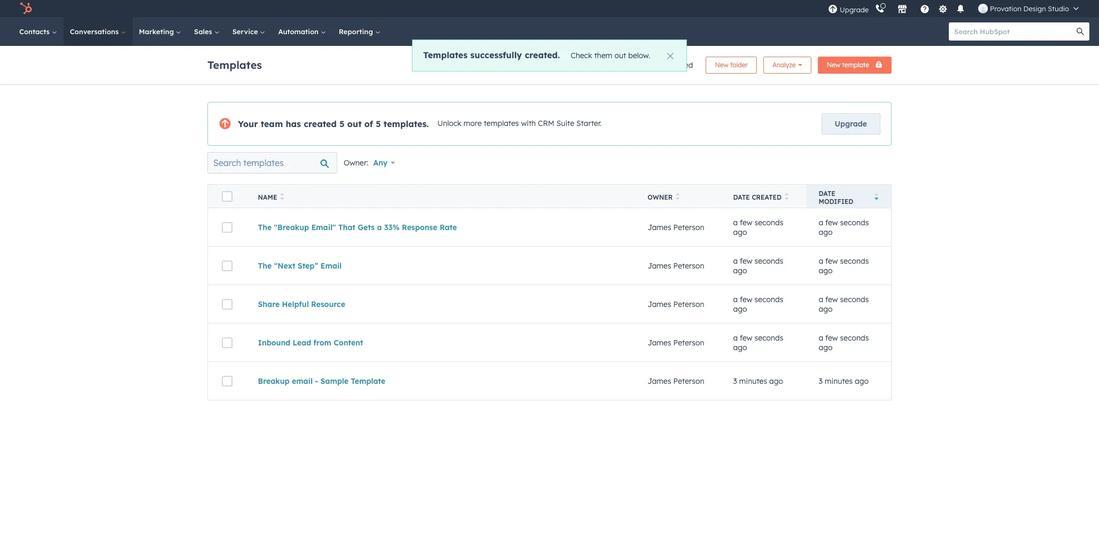 Task type: vqa. For each thing, say whether or not it's contained in the screenshot.
We'll
no



Task type: locate. For each thing, give the bounding box(es) containing it.
1 press to sort. element from the left
[[280, 193, 284, 202]]

search image
[[1077, 28, 1084, 35]]

1 minutes from the left
[[739, 377, 767, 386]]

0 horizontal spatial press to sort. image
[[280, 193, 284, 200]]

2 press to sort. image from the left
[[785, 193, 789, 200]]

date created button
[[720, 185, 806, 208]]

press to sort. element inside owner button
[[676, 193, 680, 202]]

1 press to sort. image from the left
[[280, 193, 284, 200]]

2 horizontal spatial press to sort. element
[[785, 193, 789, 202]]

few
[[740, 218, 753, 227], [825, 218, 838, 227], [740, 256, 753, 266], [825, 256, 838, 266], [740, 295, 753, 304], [825, 295, 838, 304], [740, 333, 753, 343], [825, 333, 838, 343]]

folder
[[730, 61, 748, 69]]

date for date modified
[[819, 190, 836, 198]]

design
[[1023, 4, 1046, 13]]

1 vertical spatial the
[[258, 261, 272, 271]]

press to sort. image
[[676, 193, 680, 200]]

owner
[[648, 194, 673, 202]]

5 james from the top
[[648, 377, 671, 386]]

of
[[650, 60, 658, 70], [364, 119, 373, 129]]

james for sample
[[648, 377, 671, 386]]

5 peterson from the top
[[673, 377, 704, 386]]

press to sort. element
[[280, 193, 284, 202], [676, 193, 680, 202], [785, 193, 789, 202]]

provation design studio
[[990, 4, 1069, 13]]

0 horizontal spatial out
[[347, 119, 362, 129]]

0 vertical spatial upgrade
[[840, 5, 869, 14]]

the for the "breakup email" that gets a 33% response rate
[[258, 223, 272, 232]]

4 peterson from the top
[[673, 338, 704, 348]]

2 james peterson from the top
[[648, 261, 704, 271]]

templates successfully created. alert
[[412, 40, 687, 72]]

0 horizontal spatial templates
[[207, 58, 262, 71]]

0 horizontal spatial press to sort. element
[[280, 193, 284, 202]]

any button
[[373, 152, 402, 174]]

with
[[521, 119, 536, 128]]

3 minutes ago
[[733, 377, 783, 386], [819, 377, 869, 386]]

0 horizontal spatial new
[[715, 61, 728, 69]]

templates down service
[[207, 58, 262, 71]]

1 horizontal spatial 3 minutes ago
[[819, 377, 869, 386]]

new
[[715, 61, 728, 69], [827, 61, 840, 69]]

0 horizontal spatial 3
[[733, 377, 737, 386]]

of left templates.
[[364, 119, 373, 129]]

the "breakup email" that gets a 33% response rate
[[258, 223, 457, 232]]

0 horizontal spatial 3 minutes ago
[[733, 377, 783, 386]]

automation link
[[272, 17, 332, 46]]

date modified button
[[806, 185, 891, 208]]

press to sort. element right "date created" on the top right
[[785, 193, 789, 202]]

james
[[648, 223, 671, 232], [648, 261, 671, 271], [648, 300, 671, 309], [648, 338, 671, 348], [648, 377, 671, 386]]

1 new from the left
[[715, 61, 728, 69]]

5 james peterson from the top
[[648, 377, 704, 386]]

0 vertical spatial the
[[258, 223, 272, 232]]

seconds
[[755, 218, 783, 227], [840, 218, 869, 227], [755, 256, 783, 266], [840, 256, 869, 266], [755, 295, 783, 304], [840, 295, 869, 304], [755, 333, 783, 343], [840, 333, 869, 343]]

0 horizontal spatial date
[[733, 194, 750, 202]]

new for new template
[[827, 61, 840, 69]]

email"
[[311, 223, 336, 232]]

0 vertical spatial of
[[650, 60, 658, 70]]

press to sort. image right 'name'
[[280, 193, 284, 200]]

email
[[292, 377, 313, 386]]

press to sort. image right "date created" on the top right
[[785, 193, 789, 200]]

out up owner:
[[347, 119, 362, 129]]

0 vertical spatial out
[[614, 51, 626, 60]]

press to sort. image inside date created button
[[785, 193, 789, 200]]

descending sort. press to sort ascending. element
[[874, 193, 878, 202]]

1 horizontal spatial 3
[[819, 377, 823, 386]]

new for new folder
[[715, 61, 728, 69]]

the for the "next step" email
[[258, 261, 272, 271]]

1 horizontal spatial templates
[[423, 50, 468, 60]]

the
[[258, 223, 272, 232], [258, 261, 272, 271]]

press to sort. element inside date created button
[[785, 193, 789, 202]]

1 horizontal spatial press to sort. image
[[785, 193, 789, 200]]

provation
[[990, 4, 1022, 13]]

press to sort. image
[[280, 193, 284, 200], [785, 193, 789, 200]]

created for 5
[[666, 60, 693, 70]]

new left template
[[827, 61, 840, 69]]

settings link
[[936, 3, 949, 14]]

1 horizontal spatial of
[[650, 60, 658, 70]]

marketing
[[139, 27, 176, 36]]

4 james peterson from the top
[[648, 338, 704, 348]]

date created
[[733, 194, 782, 202]]

the left "next
[[258, 261, 272, 271]]

1 horizontal spatial press to sort. element
[[676, 193, 680, 202]]

james peterson for sample
[[648, 377, 704, 386]]

notifications button
[[952, 0, 970, 17]]

press to sort. element inside name button
[[280, 193, 284, 202]]

search button
[[1071, 22, 1090, 41]]

2 james from the top
[[648, 261, 671, 271]]

contacts
[[19, 27, 52, 36]]

studio
[[1048, 4, 1069, 13]]

2 vertical spatial created
[[752, 194, 782, 202]]

press to sort. element right 'name'
[[280, 193, 284, 202]]

1 the from the top
[[258, 223, 272, 232]]

1 james peterson from the top
[[648, 223, 704, 232]]

press to sort. image for date created
[[785, 193, 789, 200]]

sample
[[321, 377, 349, 386]]

date for date created
[[733, 194, 750, 202]]

0 horizontal spatial created
[[304, 119, 337, 129]]

templates
[[423, 50, 468, 60], [207, 58, 262, 71]]

1 vertical spatial of
[[364, 119, 373, 129]]

templates inside alert
[[423, 50, 468, 60]]

templates left successfully at the top
[[423, 50, 468, 60]]

analyze button
[[763, 57, 811, 74]]

starter.
[[576, 119, 602, 128]]

3 press to sort. element from the left
[[785, 193, 789, 202]]

new template
[[827, 61, 869, 69]]

unlock more templates with crm suite starter.
[[437, 119, 602, 128]]

3
[[733, 377, 737, 386], [819, 377, 823, 386]]

out right them
[[614, 51, 626, 60]]

hubspot link
[[13, 2, 40, 15]]

1 horizontal spatial minutes
[[825, 377, 853, 386]]

2 peterson from the top
[[673, 261, 704, 271]]

a
[[733, 218, 738, 227], [819, 218, 823, 227], [377, 223, 382, 232], [733, 256, 738, 266], [819, 256, 823, 266], [733, 295, 738, 304], [819, 295, 823, 304], [733, 333, 738, 343], [819, 333, 823, 343]]

2 the from the top
[[258, 261, 272, 271]]

5 right them
[[644, 60, 648, 70]]

new left folder
[[715, 61, 728, 69]]

-
[[315, 377, 318, 386]]

menu
[[827, 0, 1086, 17]]

templates inside banner
[[207, 58, 262, 71]]

created for has
[[304, 119, 337, 129]]

step"
[[298, 261, 318, 271]]

2 new from the left
[[827, 61, 840, 69]]

close image
[[667, 53, 674, 59]]

date inside date modified
[[819, 190, 836, 198]]

4 james from the top
[[648, 338, 671, 348]]

hubspot image
[[19, 2, 32, 15]]

1 vertical spatial created
[[304, 119, 337, 129]]

team
[[261, 119, 283, 129]]

the "breakup email" that gets a 33% response rate link
[[258, 223, 457, 232]]

peterson for content
[[673, 338, 704, 348]]

upgrade
[[840, 5, 869, 14], [835, 119, 867, 129]]

Search HubSpot search field
[[949, 22, 1080, 41]]

0 horizontal spatial minutes
[[739, 377, 767, 386]]

james for email
[[648, 261, 671, 271]]

1 james from the top
[[648, 223, 671, 232]]

2 horizontal spatial created
[[752, 194, 782, 202]]

created.
[[525, 50, 560, 60]]

1 horizontal spatial date
[[819, 190, 836, 198]]

upgrade link
[[821, 113, 880, 135]]

created inside templates banner
[[666, 60, 693, 70]]

a few seconds ago
[[733, 218, 783, 237], [819, 218, 869, 237], [733, 256, 783, 276], [819, 256, 869, 276], [733, 295, 783, 314], [819, 295, 869, 314], [733, 333, 783, 353], [819, 333, 869, 353]]

sales link
[[188, 17, 226, 46]]

1 horizontal spatial out
[[614, 51, 626, 60]]

james peterson
[[648, 223, 704, 232], [648, 261, 704, 271], [648, 300, 704, 309], [648, 338, 704, 348], [648, 377, 704, 386]]

press to sort. image inside name button
[[280, 193, 284, 200]]

helpful
[[282, 300, 309, 309]]

1 horizontal spatial new
[[827, 61, 840, 69]]

notifications image
[[956, 5, 966, 14]]

reporting
[[339, 27, 375, 36]]

unlock
[[437, 119, 461, 128]]

the left "breakup
[[258, 223, 272, 232]]

analyze
[[772, 61, 796, 69]]

calling icon button
[[871, 2, 889, 16]]

2 3 minutes ago from the left
[[819, 377, 869, 386]]

1 peterson from the top
[[673, 223, 704, 232]]

templates for templates successfully created.
[[423, 50, 468, 60]]

check them out below.
[[571, 51, 650, 60]]

your team has created 5 out of 5 templates.
[[238, 119, 429, 129]]

breakup email - sample template link
[[258, 377, 385, 386]]

press to sort. element right owner
[[676, 193, 680, 202]]

of right "below."
[[650, 60, 658, 70]]

provation design studio button
[[972, 0, 1085, 17]]

ago
[[733, 227, 747, 237], [819, 227, 833, 237], [733, 266, 747, 276], [819, 266, 833, 276], [733, 304, 747, 314], [819, 304, 833, 314], [733, 343, 747, 353], [819, 343, 833, 353], [769, 377, 783, 386], [855, 377, 869, 386]]

Search search field
[[207, 152, 337, 174]]

below.
[[628, 51, 650, 60]]

2 minutes from the left
[[825, 377, 853, 386]]

0 vertical spatial created
[[666, 60, 693, 70]]

peterson
[[673, 223, 704, 232], [673, 261, 704, 271], [673, 300, 704, 309], [673, 338, 704, 348], [673, 377, 704, 386]]

settings image
[[938, 5, 948, 14]]

1 horizontal spatial created
[[666, 60, 693, 70]]

help image
[[920, 5, 930, 14]]

2 press to sort. element from the left
[[676, 193, 680, 202]]

peterson for that
[[673, 223, 704, 232]]

conversations
[[70, 27, 121, 36]]

rate
[[440, 223, 457, 232]]

owner button
[[635, 185, 720, 208]]



Task type: describe. For each thing, give the bounding box(es) containing it.
5 of 5 created
[[644, 60, 693, 70]]

inbound lead from content link
[[258, 338, 363, 348]]

templates successfully created.
[[423, 50, 560, 60]]

share helpful resource link
[[258, 300, 345, 309]]

your
[[238, 119, 258, 129]]

peterson for sample
[[673, 377, 704, 386]]

3 james peterson from the top
[[648, 300, 704, 309]]

3 peterson from the top
[[673, 300, 704, 309]]

1 vertical spatial upgrade
[[835, 119, 867, 129]]

press to sort. element for name
[[280, 193, 284, 202]]

new folder button
[[706, 57, 757, 74]]

the "next step" email
[[258, 261, 342, 271]]

date modified
[[819, 190, 853, 206]]

successfully
[[470, 50, 522, 60]]

5 left templates.
[[376, 119, 381, 129]]

help button
[[916, 0, 934, 17]]

marketplaces image
[[898, 5, 907, 14]]

service link
[[226, 17, 272, 46]]

templates for templates
[[207, 58, 262, 71]]

content
[[334, 338, 363, 348]]

2 3 from the left
[[819, 377, 823, 386]]

"next
[[274, 261, 295, 271]]

press to sort. image for name
[[280, 193, 284, 200]]

1 3 minutes ago from the left
[[733, 377, 783, 386]]

crm
[[538, 119, 554, 128]]

press to sort. element for date created
[[785, 193, 789, 202]]

name button
[[245, 185, 635, 208]]

lead
[[293, 338, 311, 348]]

share
[[258, 300, 280, 309]]

template
[[351, 377, 385, 386]]

press to sort. element for owner
[[676, 193, 680, 202]]

inbound lead from content
[[258, 338, 363, 348]]

contacts link
[[13, 17, 63, 46]]

calling icon image
[[875, 4, 885, 14]]

conversations link
[[63, 17, 132, 46]]

descending sort. press to sort ascending. image
[[874, 193, 878, 200]]

1 vertical spatial out
[[347, 119, 362, 129]]

1 3 from the left
[[733, 377, 737, 386]]

james for content
[[648, 338, 671, 348]]

modified
[[819, 198, 853, 206]]

marketplaces button
[[891, 0, 914, 17]]

sales
[[194, 27, 214, 36]]

automation
[[278, 27, 321, 36]]

"breakup
[[274, 223, 309, 232]]

inbound
[[258, 338, 290, 348]]

3 james from the top
[[648, 300, 671, 309]]

resource
[[311, 300, 345, 309]]

templates.
[[384, 119, 429, 129]]

templates banner
[[207, 53, 892, 74]]

from
[[313, 338, 331, 348]]

of inside templates banner
[[650, 60, 658, 70]]

0 horizontal spatial of
[[364, 119, 373, 129]]

marketing link
[[132, 17, 188, 46]]

has
[[286, 119, 301, 129]]

name
[[258, 194, 277, 202]]

response
[[402, 223, 437, 232]]

james peterson for content
[[648, 338, 704, 348]]

share helpful resource
[[258, 300, 345, 309]]

template
[[842, 61, 869, 69]]

them
[[594, 51, 612, 60]]

email
[[320, 261, 342, 271]]

5 up owner:
[[339, 119, 345, 129]]

reporting link
[[332, 17, 387, 46]]

5 right "below."
[[660, 60, 664, 70]]

templates
[[484, 119, 519, 128]]

james for that
[[648, 223, 671, 232]]

service
[[232, 27, 260, 36]]

more
[[464, 119, 482, 128]]

breakup
[[258, 377, 290, 386]]

suite
[[556, 119, 574, 128]]

james peterson for that
[[648, 223, 704, 232]]

new template button
[[818, 57, 892, 74]]

james peterson image
[[978, 4, 988, 13]]

out inside templates successfully created. alert
[[614, 51, 626, 60]]

upgrade inside menu
[[840, 5, 869, 14]]

breakup email - sample template
[[258, 377, 385, 386]]

created inside button
[[752, 194, 782, 202]]

upgrade image
[[828, 5, 838, 14]]

gets
[[358, 223, 375, 232]]

owner:
[[344, 158, 368, 168]]

that
[[338, 223, 355, 232]]

new folder
[[715, 61, 748, 69]]

check
[[571, 51, 592, 60]]

the "next step" email link
[[258, 261, 342, 271]]

any
[[373, 158, 388, 168]]

james peterson for email
[[648, 261, 704, 271]]

33%
[[384, 223, 400, 232]]

menu containing provation design studio
[[827, 0, 1086, 17]]

peterson for email
[[673, 261, 704, 271]]



